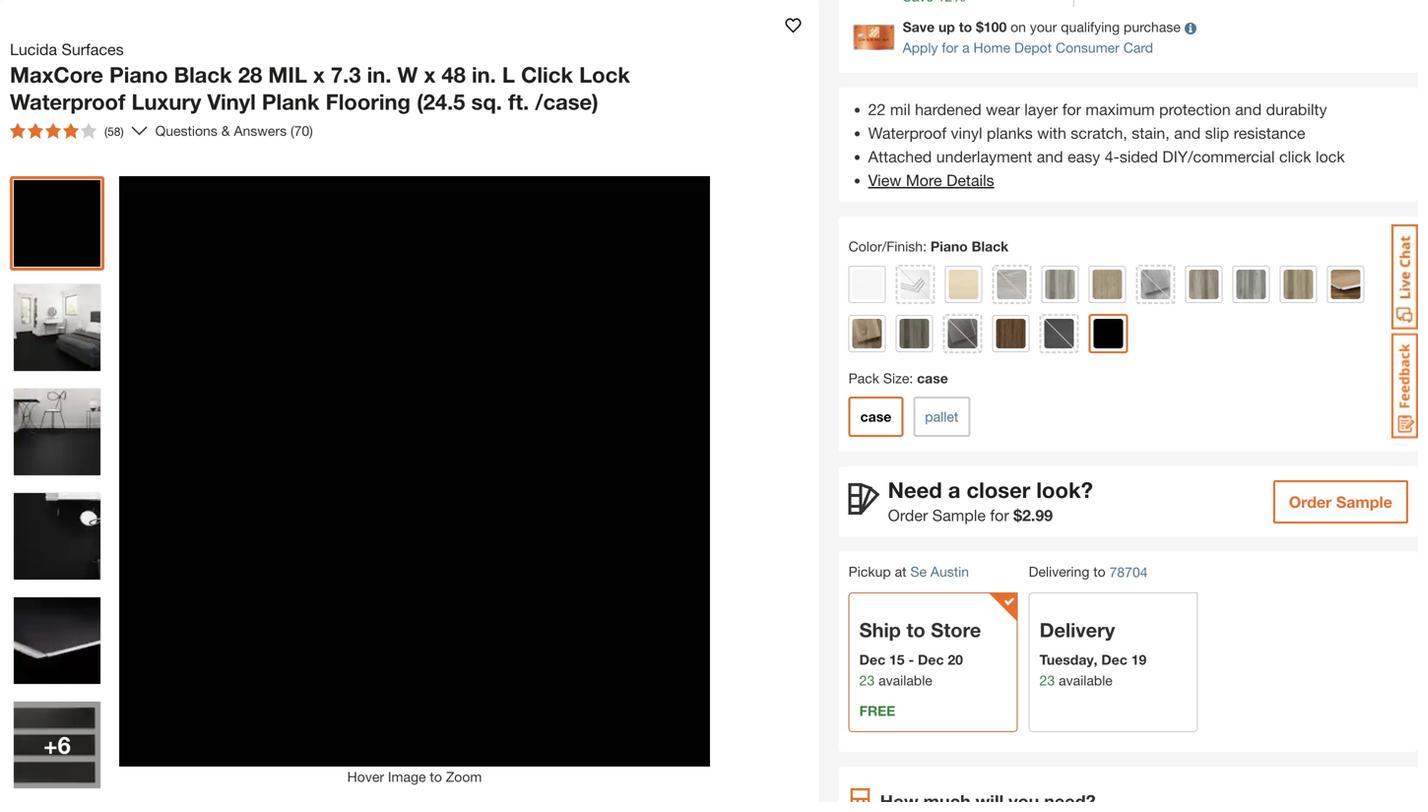 Task type: locate. For each thing, give the bounding box(es) containing it.
to up -
[[907, 619, 926, 642]]

order
[[1289, 493, 1332, 512], [888, 506, 928, 525]]

lucida surfaces maxcore piano black 28 mil x 7.3 in. w x 48 in. l click lock waterproof luxury vinyl plank flooring (24.5 sq. ft. /case)
[[10, 40, 630, 115]]

0 horizontal spatial case
[[861, 409, 892, 425]]

se
[[911, 564, 927, 580]]

for
[[942, 39, 959, 56], [1063, 100, 1082, 119], [991, 506, 1009, 525]]

image
[[388, 769, 426, 786]]

waterproof down maxcore
[[10, 89, 125, 115]]

78704 link
[[1110, 562, 1148, 583]]

hover image to zoom
[[347, 769, 482, 786]]

and down with
[[1037, 147, 1064, 166]]

1 horizontal spatial and
[[1175, 124, 1201, 142]]

underlayment
[[937, 147, 1033, 166]]

and down protection
[[1175, 124, 1201, 142]]

to
[[959, 19, 973, 35], [1094, 564, 1106, 580], [907, 619, 926, 642], [430, 769, 442, 786]]

0 vertical spatial case
[[917, 370, 949, 387]]

questions
[[155, 123, 218, 139]]

case right size
[[917, 370, 949, 387]]

apply for a home depot consumer card
[[903, 39, 1154, 56]]

for inside the "22 mil hardened wear layer for maximum protection and durabilty waterproof vinyl planks with scratch, stain, and slip resistance attached underlayment and easy 4-sided diy/commercial click lock view more details"
[[1063, 100, 1082, 119]]

: up santorini oak 'image'
[[923, 238, 927, 255]]

1 horizontal spatial :
[[923, 238, 927, 255]]

available down tuesday,
[[1059, 673, 1113, 689]]

1 horizontal spatial order
[[1289, 493, 1332, 512]]

2 vertical spatial for
[[991, 506, 1009, 525]]

available inside delivery tuesday, dec 19 23 available
[[1059, 673, 1113, 689]]

black up vinyl
[[174, 62, 232, 88]]

0 horizontal spatial :
[[910, 370, 914, 387]]

1 horizontal spatial in.
[[472, 62, 496, 88]]

lucida
[[10, 40, 57, 59]]

piano black lucida surfaces vinyl plank flooring mc 513 4f.5 image
[[14, 702, 100, 789]]

23
[[860, 673, 875, 689], [1040, 673, 1055, 689]]

1 vertical spatial a
[[949, 477, 961, 503]]

waterproof down mil
[[869, 124, 947, 142]]

1 vertical spatial for
[[1063, 100, 1082, 119]]

at
[[895, 564, 907, 580]]

2 horizontal spatial dec
[[1102, 652, 1128, 668]]

x right w at the left
[[424, 62, 436, 88]]

piano
[[109, 62, 168, 88], [931, 238, 968, 255]]

order sample
[[1289, 493, 1393, 512]]

0 horizontal spatial sample
[[933, 506, 986, 525]]

black up antique oak icon
[[972, 238, 1009, 255]]

answers
[[234, 123, 287, 139]]

x
[[313, 62, 325, 88], [424, 62, 436, 88]]

&
[[221, 123, 230, 139]]

tuesday,
[[1040, 652, 1098, 668]]

(58) button
[[2, 115, 132, 147]]

w
[[398, 62, 418, 88]]

dec left 15
[[860, 652, 886, 668]]

flooring
[[326, 89, 411, 115]]

piano black lucida surfaces vinyl plank flooring mc 513 64.0 image
[[14, 180, 100, 267]]

silver leaf image
[[1046, 270, 1076, 300]]

feedback link image
[[1392, 333, 1419, 439]]

carnelian image
[[1284, 270, 1314, 300]]

waterproof
[[10, 89, 125, 115], [869, 124, 947, 142]]

1 vertical spatial waterproof
[[869, 124, 947, 142]]

(70)
[[291, 123, 313, 139]]

obsidian image
[[900, 319, 930, 349]]

in. left w at the left
[[367, 62, 392, 88]]

1 vertical spatial :
[[910, 370, 914, 387]]

0 horizontal spatial x
[[313, 62, 325, 88]]

for left $
[[991, 506, 1009, 525]]

a left home at top
[[963, 39, 970, 56]]

antique oak image
[[998, 270, 1027, 300]]

1 horizontal spatial 23
[[1040, 673, 1055, 689]]

available
[[879, 673, 933, 689], [1059, 673, 1113, 689]]

/case)
[[535, 89, 599, 115]]

and up resistance
[[1236, 100, 1262, 119]]

piano up sandy oak icon
[[931, 238, 968, 255]]

1 vertical spatial and
[[1175, 124, 1201, 142]]

black inside lucida surfaces maxcore piano black 28 mil x 7.3 in. w x 48 in. l click lock waterproof luxury vinyl plank flooring (24.5 sq. ft. /case)
[[174, 62, 232, 88]]

0 vertical spatial black
[[174, 62, 232, 88]]

sample
[[1337, 493, 1393, 512], [933, 506, 986, 525]]

jasper image
[[1190, 270, 1219, 300]]

0 horizontal spatial order
[[888, 506, 928, 525]]

available inside ship to store dec 15 - dec 20 23 available
[[879, 673, 933, 689]]

to left zoom
[[430, 769, 442, 786]]

american oak image
[[997, 319, 1026, 349]]

23 inside delivery tuesday, dec 19 23 available
[[1040, 673, 1055, 689]]

(58) link
[[2, 115, 147, 147]]

1 horizontal spatial x
[[424, 62, 436, 88]]

case
[[917, 370, 949, 387], [861, 409, 892, 425]]

apply for a home depot consumer card link
[[903, 39, 1154, 56]]

1 horizontal spatial waterproof
[[869, 124, 947, 142]]

a
[[963, 39, 970, 56], [949, 477, 961, 503]]

to inside ship to store dec 15 - dec 20 23 available
[[907, 619, 926, 642]]

waterproof inside the "22 mil hardened wear layer for maximum protection and durabilty waterproof vinyl planks with scratch, stain, and slip resistance attached underlayment and easy 4-sided diy/commercial click lock view more details"
[[869, 124, 947, 142]]

4-
[[1105, 147, 1120, 166]]

case inside "button"
[[861, 409, 892, 425]]

lucida surfaces link
[[10, 37, 132, 61]]

0 horizontal spatial 23
[[860, 673, 875, 689]]

planks
[[987, 124, 1033, 142]]

1 vertical spatial piano
[[931, 238, 968, 255]]

lock
[[1316, 147, 1345, 166]]

2 23 from the left
[[1040, 673, 1055, 689]]

waterproof inside lucida surfaces maxcore piano black 28 mil x 7.3 in. w x 48 in. l click lock waterproof luxury vinyl plank flooring (24.5 sq. ft. /case)
[[10, 89, 125, 115]]

1 23 from the left
[[860, 673, 875, 689]]

available down -
[[879, 673, 933, 689]]

on
[[1011, 19, 1027, 35]]

2 horizontal spatial and
[[1236, 100, 1262, 119]]

0 horizontal spatial available
[[879, 673, 933, 689]]

0 vertical spatial and
[[1236, 100, 1262, 119]]

:
[[923, 238, 927, 255], [910, 370, 914, 387]]

pickup at se austin
[[849, 564, 970, 580]]

sq.
[[471, 89, 502, 115]]

ship to store dec 15 - dec 20 23 available
[[860, 619, 982, 689]]

1 horizontal spatial dec
[[918, 652, 944, 668]]

0 horizontal spatial for
[[942, 39, 959, 56]]

+ 6
[[43, 732, 71, 760]]

more
[[906, 171, 942, 190]]

1 horizontal spatial black
[[972, 238, 1009, 255]]

6
[[58, 732, 71, 760]]

0 horizontal spatial waterproof
[[10, 89, 125, 115]]

0 horizontal spatial in.
[[367, 62, 392, 88]]

sample inside need a closer look? order sample for $ 2.99
[[933, 506, 986, 525]]

+
[[43, 732, 58, 760]]

0 vertical spatial piano
[[109, 62, 168, 88]]

15
[[890, 652, 905, 668]]

0 horizontal spatial and
[[1037, 147, 1064, 166]]

dec right -
[[918, 652, 944, 668]]

order inside need a closer look? order sample for $ 2.99
[[888, 506, 928, 525]]

piano up the luxury
[[109, 62, 168, 88]]

1 vertical spatial case
[[861, 409, 892, 425]]

23 inside ship to store dec 15 - dec 20 23 available
[[860, 673, 875, 689]]

for right 'layer'
[[1063, 100, 1082, 119]]

ft.
[[508, 89, 529, 115]]

dec left 19
[[1102, 652, 1128, 668]]

in.
[[367, 62, 392, 88], [472, 62, 496, 88]]

closer
[[967, 477, 1031, 503]]

tourmaline image
[[1045, 319, 1075, 349]]

1 vertical spatial black
[[972, 238, 1009, 255]]

1 horizontal spatial a
[[963, 39, 970, 56]]

3 dec from the left
[[1102, 652, 1128, 668]]

0 horizontal spatial piano
[[109, 62, 168, 88]]

piano black image
[[1094, 319, 1124, 349]]

2 horizontal spatial for
[[1063, 100, 1082, 119]]

: down the obsidian 'icon'
[[910, 370, 914, 387]]

view more details link
[[869, 171, 995, 190]]

for down up
[[942, 39, 959, 56]]

23 up free
[[860, 673, 875, 689]]

a right need
[[949, 477, 961, 503]]

0 horizontal spatial dec
[[860, 652, 886, 668]]

storm black image
[[948, 319, 978, 349]]

delivering
[[1029, 564, 1090, 580]]

2 available from the left
[[1059, 673, 1113, 689]]

dec
[[860, 652, 886, 668], [918, 652, 944, 668], [1102, 652, 1128, 668]]

1 horizontal spatial for
[[991, 506, 1009, 525]]

to left 78704 on the bottom of page
[[1094, 564, 1106, 580]]

1 horizontal spatial sample
[[1337, 493, 1393, 512]]

vinyl
[[951, 124, 983, 142]]

piano black lucida surfaces vinyl plank flooring mc 513 66.3 image
[[14, 494, 100, 580]]

ship
[[860, 619, 901, 642]]

$
[[1014, 506, 1023, 525]]

0 vertical spatial waterproof
[[10, 89, 125, 115]]

mil
[[268, 62, 307, 88]]

card
[[1124, 39, 1154, 56]]

1 horizontal spatial available
[[1059, 673, 1113, 689]]

in. left l
[[472, 62, 496, 88]]

1 available from the left
[[879, 673, 933, 689]]

1 horizontal spatial piano
[[931, 238, 968, 255]]

0 horizontal spatial black
[[174, 62, 232, 88]]

case down pack at the right of page
[[861, 409, 892, 425]]

23 down tuesday,
[[1040, 673, 1055, 689]]

1 horizontal spatial case
[[917, 370, 949, 387]]

x left 7.3
[[313, 62, 325, 88]]

santorini oak image
[[901, 270, 931, 300]]

and
[[1236, 100, 1262, 119], [1175, 124, 1201, 142], [1037, 147, 1064, 166]]

-
[[909, 652, 914, 668]]

piano white image
[[853, 270, 882, 300]]

piano black lucida surfaces vinyl plank flooring mc 513 c3.4 image
[[14, 598, 100, 685]]

to inside delivering to 78704
[[1094, 564, 1106, 580]]

0 horizontal spatial a
[[949, 477, 961, 503]]



Task type: describe. For each thing, give the bounding box(es) containing it.
pickup
[[849, 564, 891, 580]]

your
[[1030, 19, 1057, 35]]

wear
[[986, 100, 1020, 119]]

hover
[[347, 769, 384, 786]]

home
[[974, 39, 1011, 56]]

zoom
[[446, 769, 482, 786]]

to right up
[[959, 19, 973, 35]]

andesite image
[[1142, 270, 1171, 300]]

piano black lucida surfaces vinyl plank flooring mc 513 1d.2 image
[[14, 389, 100, 476]]

surfaces
[[62, 40, 124, 59]]

color/finish
[[849, 238, 923, 255]]

hardened
[[915, 100, 982, 119]]

maximum
[[1086, 100, 1155, 119]]

0 vertical spatial :
[[923, 238, 927, 255]]

order inside button
[[1289, 493, 1332, 512]]

austin
[[931, 564, 970, 580]]

durabilty
[[1267, 100, 1328, 119]]

look?
[[1037, 477, 1093, 503]]

0 vertical spatial for
[[942, 39, 959, 56]]

free
[[860, 703, 896, 720]]

consumer
[[1056, 39, 1120, 56]]

protection
[[1160, 100, 1231, 119]]

stain,
[[1132, 124, 1170, 142]]

hesonite image
[[1093, 270, 1123, 300]]

hover image to zoom button
[[119, 176, 710, 788]]

dolomite image
[[1237, 270, 1267, 300]]

0 vertical spatial a
[[963, 39, 970, 56]]

case button
[[849, 397, 904, 437]]

pack
[[849, 370, 880, 387]]

22 mil hardened wear layer for maximum protection and durabilty waterproof vinyl planks with scratch, stain, and slip resistance attached underlayment and easy 4-sided diy/commercial click lock view more details
[[869, 100, 1345, 190]]

piano black lucida surfaces vinyl plank flooring mc 513 e1.1 image
[[14, 285, 100, 371]]

vinyl
[[207, 89, 256, 115]]

2 x from the left
[[424, 62, 436, 88]]

save
[[903, 19, 935, 35]]

1 dec from the left
[[860, 652, 886, 668]]

2 vertical spatial and
[[1037, 147, 1064, 166]]

save up to $100 on your qualifying purchase
[[903, 19, 1185, 35]]

layer
[[1025, 100, 1058, 119]]

piano inside lucida surfaces maxcore piano black 28 mil x 7.3 in. w x 48 in. l click lock waterproof luxury vinyl plank flooring (24.5 sq. ft. /case)
[[109, 62, 168, 88]]

a inside need a closer look? order sample for $ 2.99
[[949, 477, 961, 503]]

resistance
[[1234, 124, 1306, 142]]

2 dec from the left
[[918, 652, 944, 668]]

up
[[939, 19, 955, 35]]

live chat image
[[1392, 225, 1419, 330]]

48
[[442, 62, 466, 88]]

lock
[[579, 62, 630, 88]]

easy
[[1068, 147, 1101, 166]]

oak image
[[1332, 270, 1361, 300]]

plank
[[262, 89, 320, 115]]

7.3
[[331, 62, 361, 88]]

19
[[1132, 652, 1147, 668]]

se austin button
[[911, 564, 970, 580]]

for inside need a closer look? order sample for $ 2.99
[[991, 506, 1009, 525]]

delivery
[[1040, 619, 1116, 642]]

purchase
[[1124, 19, 1181, 35]]

siliceous image
[[853, 319, 882, 349]]

need a closer look? order sample for $ 2.99
[[888, 477, 1093, 525]]

2.99
[[1023, 506, 1053, 525]]

dec inside delivery tuesday, dec 19 23 available
[[1102, 652, 1128, 668]]

delivering to 78704
[[1029, 564, 1148, 581]]

view
[[869, 171, 902, 190]]

size
[[884, 370, 910, 387]]

luxury
[[131, 89, 201, 115]]

1 x from the left
[[313, 62, 325, 88]]

store
[[931, 619, 982, 642]]

sandy oak image
[[949, 270, 979, 300]]

4 stars image
[[10, 123, 97, 139]]

delivery tuesday, dec 19 23 available
[[1040, 619, 1147, 689]]

sided
[[1120, 147, 1159, 166]]

28
[[238, 62, 262, 88]]

questions & answers (70)
[[155, 123, 313, 139]]

20
[[948, 652, 963, 668]]

info image
[[1185, 23, 1197, 34]]

need
[[888, 477, 943, 503]]

order sample button
[[1274, 481, 1409, 524]]

sample inside button
[[1337, 493, 1393, 512]]

color/finish : piano black
[[849, 238, 1009, 255]]

with
[[1038, 124, 1067, 142]]

pallet button
[[914, 397, 971, 437]]

pack size : case
[[849, 370, 949, 387]]

(24.5
[[417, 89, 465, 115]]

click
[[1280, 147, 1312, 166]]

$100
[[976, 19, 1007, 35]]

scratch,
[[1071, 124, 1128, 142]]

(58)
[[104, 125, 124, 138]]

2 in. from the left
[[472, 62, 496, 88]]

mil
[[891, 100, 911, 119]]

diy/commercial
[[1163, 147, 1275, 166]]

1 in. from the left
[[367, 62, 392, 88]]

to inside button
[[430, 769, 442, 786]]

slip
[[1206, 124, 1230, 142]]

click
[[521, 62, 573, 88]]

qualifying
[[1061, 19, 1120, 35]]

details
[[947, 171, 995, 190]]

l
[[502, 62, 515, 88]]

apply
[[903, 39, 938, 56]]

apply now image
[[854, 24, 903, 50]]

pallet
[[925, 409, 959, 425]]

maxcore
[[10, 62, 103, 88]]



Task type: vqa. For each thing, say whether or not it's contained in the screenshot.
The Dresser corresponding to Modern Wood 6-Drawers White/Pink Dresser Storage Cabinet for Kids (47 in. W x 17 in. D x 30 in. H)
no



